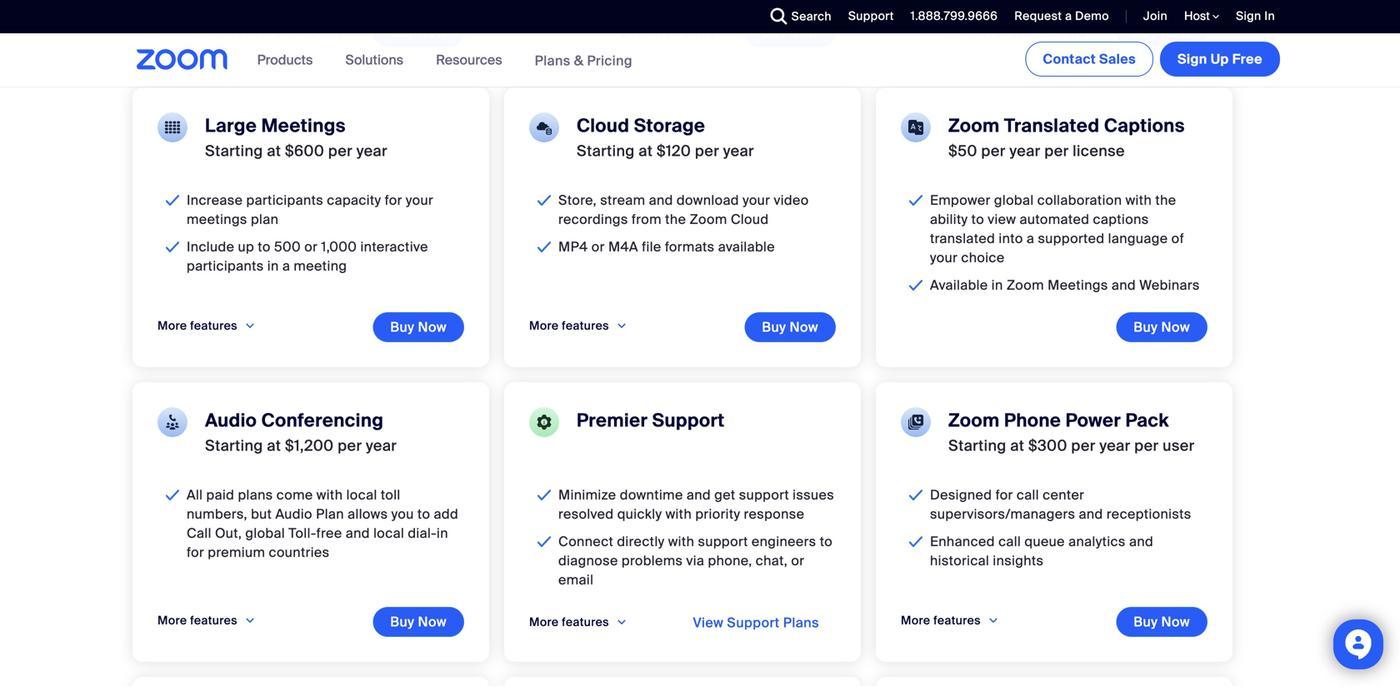 Task type: vqa. For each thing, say whether or not it's contained in the screenshot.
application
no



Task type: describe. For each thing, give the bounding box(es) containing it.
solutions button
[[345, 33, 411, 87]]

connect
[[559, 533, 614, 551]]

store, stream and download your video recordings from the zoom cloud
[[559, 192, 809, 228]]

discover for discover clips
[[621, 24, 679, 41]]

formats
[[665, 238, 715, 256]]

stream
[[600, 192, 646, 209]]

meetings navigation
[[1022, 33, 1284, 80]]

a inside empower global collaboration with the ability to view automated captions translated into a supported language of your choice
[[1027, 230, 1035, 247]]

support for view support plans
[[727, 615, 780, 632]]

contact
[[1043, 50, 1096, 68]]

ability
[[930, 211, 968, 228]]

discover clips link
[[605, 18, 732, 46]]

year inside zoom phone power pack starting at $300 per year per user
[[1100, 437, 1131, 456]]

in inside include up to 500 or 1,000 interactive participants in a meeting
[[267, 257, 279, 275]]

products button
[[257, 33, 320, 87]]

to inside include up to 500 or 1,000 interactive participants in a meeting
[[258, 238, 271, 256]]

minimize downtime and get support issues resolved quickly with priority response
[[559, 487, 835, 523]]

1.888.799.9666
[[911, 8, 998, 24]]

license
[[1073, 142, 1125, 161]]

audio inside "audio conferencing starting at $1,200 per year"
[[205, 409, 257, 433]]

connect directly with support engineers to diagnose problems via phone, chat, or email
[[559, 533, 833, 589]]

starting inside zoom phone power pack starting at $300 per year per user
[[949, 437, 1007, 456]]

sales
[[1100, 50, 1136, 68]]

capacity
[[327, 192, 381, 209]]

receptionists
[[1107, 506, 1192, 523]]

starting for audio
[[205, 437, 263, 456]]

ok image for designed for call center supervisors/managers and receptionists
[[905, 486, 927, 505]]

more features down email
[[529, 615, 609, 630]]

down image down the problems
[[616, 614, 628, 632]]

down image
[[988, 613, 999, 630]]

choice
[[962, 249, 1005, 267]]

scheduler
[[277, 24, 344, 41]]

0 vertical spatial support
[[849, 8, 894, 24]]

0 vertical spatial local
[[346, 487, 377, 504]]

support for premier support
[[652, 409, 725, 433]]

translated
[[1004, 114, 1100, 138]]

product information navigation
[[245, 33, 645, 88]]

in
[[1265, 8, 1275, 24]]

webinars
[[1140, 277, 1200, 294]]

discover for discover whiteboard
[[951, 24, 1008, 41]]

ok image left store,
[[534, 191, 556, 210]]

more features for zoom
[[901, 613, 981, 629]]

or inside include up to 500 or 1,000 interactive participants in a meeting
[[304, 238, 318, 256]]

designed for call center supervisors/managers and receptionists
[[930, 487, 1192, 523]]

and inside designed for call center supervisors/managers and receptionists
[[1079, 506, 1103, 523]]

2 horizontal spatial a
[[1065, 8, 1072, 24]]

ok image for zoom translated captions
[[905, 276, 927, 295]]

1,000
[[321, 238, 357, 256]]

down image for audio
[[244, 613, 256, 630]]

more for large
[[158, 318, 187, 334]]

call inside enhanced call queue analytics and historical insights
[[999, 533, 1021, 551]]

storage
[[634, 114, 705, 138]]

numbers,
[[187, 506, 247, 523]]

all paid plans come with local toll numbers, but audio plan allows you to add call out, global toll-free and local dial-in for premium countries
[[187, 487, 459, 562]]

available in zoom meetings and webinars
[[930, 277, 1200, 294]]

for inside all paid plans come with local toll numbers, but audio plan allows you to add call out, global toll-free and local dial-in for premium countries
[[187, 544, 204, 562]]

zoom logo image
[[137, 49, 228, 70]]

audio conferencing starting at $1,200 per year
[[205, 409, 397, 456]]

sign for sign in
[[1236, 8, 1262, 24]]

resources
[[436, 51, 502, 69]]

into
[[999, 230, 1023, 247]]

out,
[[215, 525, 242, 542]]

1 vertical spatial meetings
[[1048, 277, 1108, 294]]

up
[[1211, 50, 1229, 68]]

discover scheduler
[[216, 24, 344, 41]]

for inside designed for call center supervisors/managers and receptionists
[[996, 487, 1013, 504]]

your inside empower global collaboration with the ability to view automated captions translated into a supported language of your choice
[[930, 249, 958, 267]]

view
[[693, 615, 724, 632]]

more features button for audio
[[158, 608, 256, 635]]

clips
[[682, 24, 715, 41]]

zoom translated captions $50 per year per license
[[949, 114, 1185, 161]]

queue
[[1025, 533, 1065, 551]]

plan
[[251, 211, 279, 228]]

and inside enhanced call queue analytics and historical insights
[[1130, 533, 1154, 551]]

paid
[[206, 487, 234, 504]]

to inside connect directly with support engineers to diagnose problems via phone, chat, or email
[[820, 533, 833, 551]]

ok image for minimize downtime and get support issues resolved quickly with priority response
[[534, 486, 556, 505]]

at for storage
[[639, 142, 653, 161]]

available
[[930, 277, 988, 294]]

discover for discover scheduler
[[216, 24, 273, 41]]

more for audio
[[158, 613, 187, 629]]

per right $50
[[982, 142, 1006, 161]]

features for large meetings
[[190, 318, 238, 334]]

supervisors/managers
[[930, 506, 1076, 523]]

more for cloud
[[529, 318, 559, 334]]

recordings
[[559, 211, 628, 228]]

whiteboard
[[1012, 24, 1087, 41]]

countries
[[269, 544, 330, 562]]

meeting
[[294, 257, 347, 275]]

plans & pricing
[[535, 52, 633, 69]]

contact sales link
[[1026, 42, 1154, 77]]

premier support
[[577, 409, 725, 433]]

2 horizontal spatial in
[[992, 277, 1003, 294]]

quickly
[[617, 506, 662, 523]]

meetings
[[187, 211, 247, 228]]

empower
[[930, 192, 991, 209]]

phone,
[[708, 552, 752, 570]]

ok image for large meetings
[[162, 237, 184, 257]]

with inside the minimize downtime and get support issues resolved quickly with priority response
[[666, 506, 692, 523]]

cloud inside cloud storage starting at $120 per year
[[577, 114, 630, 138]]

include up to 500 or 1,000 interactive participants in a meeting
[[187, 238, 428, 275]]

per down the "pack"
[[1135, 437, 1159, 456]]

pack
[[1126, 409, 1170, 433]]

sign in
[[1236, 8, 1275, 24]]

cloud inside the 'store, stream and download your video recordings from the zoom cloud'
[[731, 211, 769, 228]]

free
[[1233, 50, 1263, 68]]

plans inside product information navigation
[[535, 52, 571, 69]]

join link up meetings navigation
[[1144, 8, 1168, 24]]

via
[[687, 552, 705, 570]]

include
[[187, 238, 234, 256]]

$600
[[285, 142, 324, 161]]

discover whiteboard link
[[934, 18, 1104, 46]]

get
[[715, 487, 736, 504]]

per down power
[[1072, 437, 1096, 456]]

view support plans
[[693, 615, 819, 632]]

response
[[744, 506, 805, 523]]

the inside empower global collaboration with the ability to view automated captions translated into a supported language of your choice
[[1156, 192, 1177, 209]]

audio inside all paid plans come with local toll numbers, but audio plan allows you to add call out, global toll-free and local dial-in for premium countries
[[275, 506, 313, 523]]

your for storage
[[743, 192, 771, 209]]

banner containing contact sales
[[117, 33, 1284, 88]]

collaboration
[[1038, 192, 1122, 209]]

per inside "audio conferencing starting at $1,200 per year"
[[338, 437, 362, 456]]

available
[[718, 238, 775, 256]]

analytics
[[1069, 533, 1126, 551]]

request a demo
[[1015, 8, 1110, 24]]

for inside increase participants capacity for your meetings plan
[[385, 192, 402, 209]]

problems
[[622, 552, 683, 570]]

features for cloud storage
[[562, 318, 609, 334]]

discover whiteboard
[[951, 24, 1087, 41]]

captions
[[1093, 211, 1149, 228]]

sign up free button
[[1160, 42, 1280, 77]]

request
[[1015, 8, 1062, 24]]

increase participants capacity for your meetings plan
[[187, 192, 434, 228]]

diagnose
[[559, 552, 618, 570]]

allows
[[348, 506, 388, 523]]

at inside zoom phone power pack starting at $300 per year per user
[[1011, 437, 1025, 456]]

year for storage
[[723, 142, 754, 161]]

resources button
[[436, 33, 510, 87]]

and inside the 'store, stream and download your video recordings from the zoom cloud'
[[649, 192, 673, 209]]

from
[[632, 211, 662, 228]]



Task type: locate. For each thing, give the bounding box(es) containing it.
mp4
[[559, 238, 588, 256]]

down image down premium
[[244, 613, 256, 630]]

0 vertical spatial sign
[[1236, 8, 1262, 24]]

zoom inside the zoom translated captions $50 per year per license
[[949, 114, 1000, 138]]

support inside connect directly with support engineers to diagnose problems via phone, chat, or email
[[698, 533, 748, 551]]

more features button for zoom
[[901, 608, 999, 635]]

and down the 'allows'
[[346, 525, 370, 542]]

features left down image
[[934, 613, 981, 629]]

1 vertical spatial in
[[992, 277, 1003, 294]]

1 horizontal spatial or
[[592, 238, 605, 256]]

more features for cloud
[[529, 318, 609, 334]]

ok image left the connect at left
[[534, 532, 556, 552]]

0 horizontal spatial or
[[304, 238, 318, 256]]

discover left request
[[951, 24, 1008, 41]]

plans & pricing link
[[535, 52, 633, 69], [535, 52, 633, 69]]

0 horizontal spatial support
[[652, 409, 725, 433]]

join link left host
[[1131, 0, 1172, 33]]

to up dial-
[[418, 506, 430, 523]]

zoom inside zoom phone power pack starting at $300 per year per user
[[949, 409, 1000, 433]]

at down phone
[[1011, 437, 1025, 456]]

zoom up $50
[[949, 114, 1000, 138]]

down image down m4a
[[616, 317, 628, 335]]

your for meetings
[[406, 192, 434, 209]]

center
[[1043, 487, 1085, 504]]

more features
[[158, 318, 238, 334], [529, 318, 609, 334], [158, 613, 238, 629], [901, 613, 981, 629], [529, 615, 609, 630]]

empower global collaboration with the ability to view automated captions translated into a supported language of your choice
[[930, 192, 1185, 267]]

2 vertical spatial for
[[187, 544, 204, 562]]

2 horizontal spatial support
[[849, 8, 894, 24]]

support inside the minimize downtime and get support issues resolved quickly with priority response
[[739, 487, 789, 504]]

0 vertical spatial call
[[1017, 487, 1039, 504]]

demo
[[1075, 8, 1110, 24]]

all
[[187, 487, 203, 504]]

per right "$600"
[[328, 142, 353, 161]]

in down choice
[[992, 277, 1003, 294]]

zoom phone power pack starting at $300 per year per user
[[949, 409, 1195, 456]]

0 horizontal spatial your
[[406, 192, 434, 209]]

1 vertical spatial support
[[698, 533, 748, 551]]

chat,
[[756, 552, 788, 570]]

starting down large
[[205, 142, 263, 161]]

increase
[[187, 192, 243, 209]]

year inside the zoom translated captions $50 per year per license
[[1010, 142, 1041, 161]]

host
[[1185, 8, 1213, 24]]

ok image for mp4 or m4a file formats available
[[534, 237, 556, 257]]

year up the capacity
[[357, 142, 388, 161]]

more features button down email
[[529, 609, 628, 637]]

ok image left minimize on the bottom
[[534, 486, 556, 505]]

at for conferencing
[[267, 437, 281, 456]]

1 vertical spatial local
[[374, 525, 404, 542]]

zoom down into
[[1007, 277, 1045, 294]]

zoom down download at the top of page
[[690, 211, 727, 228]]

at inside "audio conferencing starting at $1,200 per year"
[[267, 437, 281, 456]]

1 horizontal spatial discover
[[621, 24, 679, 41]]

sign inside button
[[1178, 50, 1208, 68]]

1 vertical spatial the
[[665, 211, 686, 228]]

more features button down include at the left
[[158, 312, 256, 340]]

ok image left include at the left
[[162, 237, 184, 257]]

a inside include up to 500 or 1,000 interactive participants in a meeting
[[282, 257, 290, 275]]

your down translated
[[930, 249, 958, 267]]

discover clips
[[621, 24, 715, 41]]

zoom inside the 'store, stream and download your video recordings from the zoom cloud'
[[690, 211, 727, 228]]

features
[[190, 318, 238, 334], [562, 318, 609, 334], [190, 613, 238, 629], [934, 613, 981, 629], [562, 615, 609, 630]]

with down downtime
[[666, 506, 692, 523]]

0 vertical spatial in
[[267, 257, 279, 275]]

come
[[277, 487, 313, 504]]

sign left up
[[1178, 50, 1208, 68]]

3 discover from the left
[[951, 24, 1008, 41]]

more features button
[[158, 312, 256, 340], [529, 312, 628, 340], [158, 608, 256, 635], [901, 608, 999, 635], [529, 609, 628, 637]]

0 vertical spatial the
[[1156, 192, 1177, 209]]

0 vertical spatial for
[[385, 192, 402, 209]]

ok image left designed
[[905, 486, 927, 505]]

starting inside cloud storage starting at $120 per year
[[577, 142, 635, 161]]

1 vertical spatial support
[[652, 409, 725, 433]]

ok image left available
[[905, 276, 927, 295]]

file
[[642, 238, 662, 256]]

ok image for connect directly with support engineers to diagnose problems via phone, chat, or email
[[534, 532, 556, 552]]

more features button down historical
[[901, 608, 999, 635]]

to left view
[[972, 211, 985, 228]]

starting inside large meetings starting at $600 per year
[[205, 142, 263, 161]]

interactive
[[361, 238, 428, 256]]

0 vertical spatial audio
[[205, 409, 257, 433]]

ok image for all paid plans come with local toll numbers, but audio plan allows you to add call out, global toll-free and local dial-in for premium countries
[[162, 486, 184, 505]]

participants inside include up to 500 or 1,000 interactive participants in a meeting
[[187, 257, 264, 275]]

participants down include at the left
[[187, 257, 264, 275]]

1 vertical spatial participants
[[187, 257, 264, 275]]

0 horizontal spatial cloud
[[577, 114, 630, 138]]

of
[[1172, 230, 1185, 247]]

1 horizontal spatial audio
[[275, 506, 313, 523]]

ok image left all
[[162, 486, 184, 505]]

1 horizontal spatial sign
[[1236, 8, 1262, 24]]

global down but
[[245, 525, 285, 542]]

request a demo link
[[1002, 0, 1114, 33], [1015, 8, 1110, 24]]

0 horizontal spatial audio
[[205, 409, 257, 433]]

2 vertical spatial support
[[727, 615, 780, 632]]

for up supervisors/managers
[[996, 487, 1013, 504]]

more features for large
[[158, 318, 238, 334]]

premier
[[577, 409, 648, 433]]

2 horizontal spatial your
[[930, 249, 958, 267]]

ok image for zoom phone power pack
[[905, 532, 927, 552]]

support right search
[[849, 8, 894, 24]]

0 vertical spatial support
[[739, 487, 789, 504]]

meetings down supported
[[1048, 277, 1108, 294]]

call up insights
[[999, 533, 1021, 551]]

with up captions
[[1126, 192, 1152, 209]]

starting up stream
[[577, 142, 635, 161]]

$1,200
[[285, 437, 334, 456]]

per
[[328, 142, 353, 161], [695, 142, 720, 161], [982, 142, 1006, 161], [1045, 142, 1069, 161], [338, 437, 362, 456], [1072, 437, 1096, 456], [1135, 437, 1159, 456]]

sign up free
[[1178, 50, 1263, 68]]

with up plan
[[317, 487, 343, 504]]

ok image for increase participants capacity for your meetings plan
[[162, 191, 184, 210]]

global inside all paid plans come with local toll numbers, but audio plan allows you to add call out, global toll-free and local dial-in for premium countries
[[245, 525, 285, 542]]

zoom
[[949, 114, 1000, 138], [690, 211, 727, 228], [1007, 277, 1045, 294], [949, 409, 1000, 433]]

and left "webinars"
[[1112, 277, 1136, 294]]

discover inside 'link'
[[621, 24, 679, 41]]

sign left in
[[1236, 8, 1262, 24]]

or up meeting on the top left of the page
[[304, 238, 318, 256]]

support right view
[[727, 615, 780, 632]]

your
[[406, 192, 434, 209], [743, 192, 771, 209], [930, 249, 958, 267]]

and inside all paid plans come with local toll numbers, but audio plan allows you to add call out, global toll-free and local dial-in for premium countries
[[346, 525, 370, 542]]

language
[[1108, 230, 1168, 247]]

or
[[304, 238, 318, 256], [592, 238, 605, 256], [791, 552, 805, 570]]

ok image left increase
[[162, 191, 184, 210]]

down image
[[244, 317, 256, 335], [616, 317, 628, 335], [244, 613, 256, 630], [616, 614, 628, 632]]

cloud down pricing
[[577, 114, 630, 138]]

1 horizontal spatial for
[[385, 192, 402, 209]]

year
[[357, 142, 388, 161], [723, 142, 754, 161], [1010, 142, 1041, 161], [366, 437, 397, 456], [1100, 437, 1131, 456]]

0 horizontal spatial the
[[665, 211, 686, 228]]

1 horizontal spatial meetings
[[1048, 277, 1108, 294]]

2 discover from the left
[[621, 24, 679, 41]]

more features down premium
[[158, 613, 238, 629]]

ok image left empower
[[905, 191, 927, 210]]

your inside the 'store, stream and download your video recordings from the zoom cloud'
[[743, 192, 771, 209]]

resolved
[[559, 506, 614, 523]]

sign in link
[[1224, 0, 1284, 33], [1236, 8, 1275, 24]]

with inside connect directly with support engineers to diagnose problems via phone, chat, or email
[[668, 533, 695, 551]]

support up the phone,
[[698, 533, 748, 551]]

at left $1,200
[[267, 437, 281, 456]]

automated
[[1020, 211, 1090, 228]]

add
[[434, 506, 459, 523]]

0 horizontal spatial plans
[[535, 52, 571, 69]]

1 horizontal spatial plans
[[783, 615, 819, 632]]

0 horizontal spatial a
[[282, 257, 290, 275]]

year up download at the top of page
[[723, 142, 754, 161]]

global inside empower global collaboration with the ability to view automated captions translated into a supported language of your choice
[[994, 192, 1034, 209]]

ok image
[[162, 191, 184, 210], [905, 191, 927, 210], [534, 237, 556, 257], [162, 486, 184, 505], [534, 486, 556, 505], [905, 486, 927, 505], [534, 532, 556, 552]]

and inside the minimize downtime and get support issues resolved quickly with priority response
[[687, 487, 711, 504]]

more features button for cloud
[[529, 312, 628, 340]]

support right premier
[[652, 409, 725, 433]]

starting
[[205, 142, 263, 161], [577, 142, 635, 161], [205, 437, 263, 456], [949, 437, 1007, 456]]

1 vertical spatial global
[[245, 525, 285, 542]]

1 horizontal spatial cloud
[[731, 211, 769, 228]]

per down translated
[[1045, 142, 1069, 161]]

support
[[849, 8, 894, 24], [652, 409, 725, 433], [727, 615, 780, 632]]

products
[[257, 51, 313, 69]]

and down receptionists
[[1130, 533, 1154, 551]]

meetings inside large meetings starting at $600 per year
[[261, 114, 346, 138]]

0 horizontal spatial sign
[[1178, 50, 1208, 68]]

large
[[205, 114, 257, 138]]

500
[[274, 238, 301, 256]]

call
[[1017, 487, 1039, 504], [999, 533, 1021, 551]]

2 vertical spatial in
[[437, 525, 448, 542]]

sign for sign up free
[[1178, 50, 1208, 68]]

cloud up available
[[731, 211, 769, 228]]

enhanced call queue analytics and historical insights
[[930, 533, 1154, 570]]

search button
[[758, 0, 836, 33]]

your up interactive
[[406, 192, 434, 209]]

with inside empower global collaboration with the ability to view automated captions translated into a supported language of your choice
[[1126, 192, 1152, 209]]

2 horizontal spatial or
[[791, 552, 805, 570]]

1 horizontal spatial the
[[1156, 192, 1177, 209]]

features for audio conferencing
[[190, 613, 238, 629]]

for right the capacity
[[385, 192, 402, 209]]

large meetings starting at $600 per year
[[205, 114, 388, 161]]

starting for large
[[205, 142, 263, 161]]

1 vertical spatial cloud
[[731, 211, 769, 228]]

store,
[[559, 192, 597, 209]]

call up supervisors/managers
[[1017, 487, 1039, 504]]

0 horizontal spatial meetings
[[261, 114, 346, 138]]

local down you
[[374, 525, 404, 542]]

more
[[158, 318, 187, 334], [529, 318, 559, 334], [158, 613, 187, 629], [901, 613, 931, 629], [529, 615, 559, 630]]

the inside the 'store, stream and download your video recordings from the zoom cloud'
[[665, 211, 686, 228]]

year up toll
[[366, 437, 397, 456]]

year inside "audio conferencing starting at $1,200 per year"
[[366, 437, 397, 456]]

in inside all paid plans come with local toll numbers, but audio plan allows you to add call out, global toll-free and local dial-in for premium countries
[[437, 525, 448, 542]]

ok image for empower global collaboration with the ability to view automated captions translated into a supported language of your choice
[[905, 191, 927, 210]]

audio
[[205, 409, 257, 433], [275, 506, 313, 523]]

directly
[[617, 533, 665, 551]]

with inside all paid plans come with local toll numbers, but audio plan allows you to add call out, global toll-free and local dial-in for premium countries
[[317, 487, 343, 504]]

more features for audio
[[158, 613, 238, 629]]

year inside large meetings starting at $600 per year
[[357, 142, 388, 161]]

1 discover from the left
[[216, 24, 273, 41]]

support up response
[[739, 487, 789, 504]]

year down translated
[[1010, 142, 1041, 161]]

a left demo at the top right
[[1065, 8, 1072, 24]]

cloud
[[577, 114, 630, 138], [731, 211, 769, 228]]

0 vertical spatial meetings
[[261, 114, 346, 138]]

year for meetings
[[357, 142, 388, 161]]

2 horizontal spatial discover
[[951, 24, 1008, 41]]

year down power
[[1100, 437, 1131, 456]]

ok image
[[534, 191, 556, 210], [162, 237, 184, 257], [905, 276, 927, 295], [905, 532, 927, 552]]

1 vertical spatial audio
[[275, 506, 313, 523]]

to right up
[[258, 238, 271, 256]]

features down email
[[562, 615, 609, 630]]

or down the engineers
[[791, 552, 805, 570]]

to inside all paid plans come with local toll numbers, but audio plan allows you to add call out, global toll-free and local dial-in for premium countries
[[418, 506, 430, 523]]

more features left down image
[[901, 613, 981, 629]]

and left get at bottom
[[687, 487, 711, 504]]

at inside cloud storage starting at $120 per year
[[639, 142, 653, 161]]

or inside connect directly with support engineers to diagnose problems via phone, chat, or email
[[791, 552, 805, 570]]

host button
[[1185, 8, 1220, 24]]

buy now
[[390, 24, 447, 41], [762, 24, 819, 41], [1134, 24, 1190, 41], [390, 319, 447, 336], [762, 319, 819, 336], [1134, 319, 1190, 336], [390, 614, 447, 631], [1134, 614, 1190, 631]]

down image for large
[[244, 317, 256, 335]]

global
[[994, 192, 1034, 209], [245, 525, 285, 542]]

starting up paid in the left of the page
[[205, 437, 263, 456]]

and
[[649, 192, 673, 209], [1112, 277, 1136, 294], [687, 487, 711, 504], [1079, 506, 1103, 523], [346, 525, 370, 542], [1130, 533, 1154, 551]]

1 horizontal spatial your
[[743, 192, 771, 209]]

phone
[[1004, 409, 1061, 433]]

per inside large meetings starting at $600 per year
[[328, 142, 353, 161]]

features down mp4
[[562, 318, 609, 334]]

2 vertical spatial a
[[282, 257, 290, 275]]

$300
[[1029, 437, 1068, 456]]

0 vertical spatial plans
[[535, 52, 571, 69]]

banner
[[117, 33, 1284, 88]]

2 horizontal spatial for
[[996, 487, 1013, 504]]

free
[[317, 525, 342, 542]]

or right mp4
[[592, 238, 605, 256]]

1 vertical spatial call
[[999, 533, 1021, 551]]

cloud storage starting at $120 per year
[[577, 114, 754, 161]]

and up from
[[649, 192, 673, 209]]

down image for cloud
[[616, 317, 628, 335]]

buy
[[390, 24, 415, 41], [762, 24, 786, 41], [1134, 24, 1158, 41], [390, 319, 415, 336], [762, 319, 786, 336], [1134, 319, 1158, 336], [390, 614, 415, 631], [1134, 614, 1158, 631]]

0 vertical spatial cloud
[[577, 114, 630, 138]]

1 vertical spatial a
[[1027, 230, 1035, 247]]

more features button for large
[[158, 312, 256, 340]]

at inside large meetings starting at $600 per year
[[267, 142, 281, 161]]

1 vertical spatial for
[[996, 487, 1013, 504]]

0 horizontal spatial in
[[267, 257, 279, 275]]

ok image left enhanced
[[905, 532, 927, 552]]

1 horizontal spatial a
[[1027, 230, 1035, 247]]

more for zoom
[[901, 613, 931, 629]]

more features button down mp4
[[529, 312, 628, 340]]

discover
[[216, 24, 273, 41], [621, 24, 679, 41], [951, 24, 1008, 41]]

0 vertical spatial a
[[1065, 8, 1072, 24]]

ok image left mp4
[[534, 237, 556, 257]]

insights
[[993, 552, 1044, 570]]

in down the "add"
[[437, 525, 448, 542]]

discover scheduler link
[[199, 18, 360, 46]]

in down 500
[[267, 257, 279, 275]]

1 vertical spatial sign
[[1178, 50, 1208, 68]]

0 horizontal spatial discover
[[216, 24, 273, 41]]

zoom left phone
[[949, 409, 1000, 433]]

0 horizontal spatial global
[[245, 525, 285, 542]]

toll
[[381, 487, 401, 504]]

more features button down premium
[[158, 608, 256, 635]]

user
[[1163, 437, 1195, 456]]

plan
[[316, 506, 344, 523]]

per inside cloud storage starting at $120 per year
[[695, 142, 720, 161]]

discover up products
[[216, 24, 273, 41]]

1 vertical spatial plans
[[783, 615, 819, 632]]

1 horizontal spatial global
[[994, 192, 1034, 209]]

plans left &
[[535, 52, 571, 69]]

for down call
[[187, 544, 204, 562]]

engineers
[[752, 533, 817, 551]]

the up mp4 or m4a file formats available
[[665, 211, 686, 228]]

year inside cloud storage starting at $120 per year
[[723, 142, 754, 161]]

participants inside increase participants capacity for your meetings plan
[[246, 192, 324, 209]]

starting for cloud
[[577, 142, 635, 161]]

0 vertical spatial participants
[[246, 192, 324, 209]]

participants up plan
[[246, 192, 324, 209]]

call inside designed for call center supervisors/managers and receptionists
[[1017, 487, 1039, 504]]

to inside empower global collaboration with the ability to view automated captions translated into a supported language of your choice
[[972, 211, 985, 228]]

features down premium
[[190, 613, 238, 629]]

year for conferencing
[[366, 437, 397, 456]]

power
[[1066, 409, 1121, 433]]

1 horizontal spatial support
[[727, 615, 780, 632]]

the up of
[[1156, 192, 1177, 209]]

up
[[238, 238, 254, 256]]

0 vertical spatial global
[[994, 192, 1034, 209]]

down image down up
[[244, 317, 256, 335]]

starting up designed
[[949, 437, 1007, 456]]

more features down include at the left
[[158, 318, 238, 334]]

at for meetings
[[267, 142, 281, 161]]

features for zoom phone power pack
[[934, 613, 981, 629]]

view
[[988, 211, 1016, 228]]

your left the 'video'
[[743, 192, 771, 209]]

starting inside "audio conferencing starting at $1,200 per year"
[[205, 437, 263, 456]]

to right the engineers
[[820, 533, 833, 551]]

at left $120
[[639, 142, 653, 161]]

more features down mp4
[[529, 318, 609, 334]]

1.888.799.9666 button
[[898, 0, 1002, 33], [911, 8, 998, 24]]

translated
[[930, 230, 996, 247]]

video
[[774, 192, 809, 209]]

conferencing
[[261, 409, 384, 433]]

1 horizontal spatial in
[[437, 525, 448, 542]]

0 horizontal spatial for
[[187, 544, 204, 562]]

at left "$600"
[[267, 142, 281, 161]]

your inside increase participants capacity for your meetings plan
[[406, 192, 434, 209]]

local up the 'allows'
[[346, 487, 377, 504]]

audio up paid in the left of the page
[[205, 409, 257, 433]]



